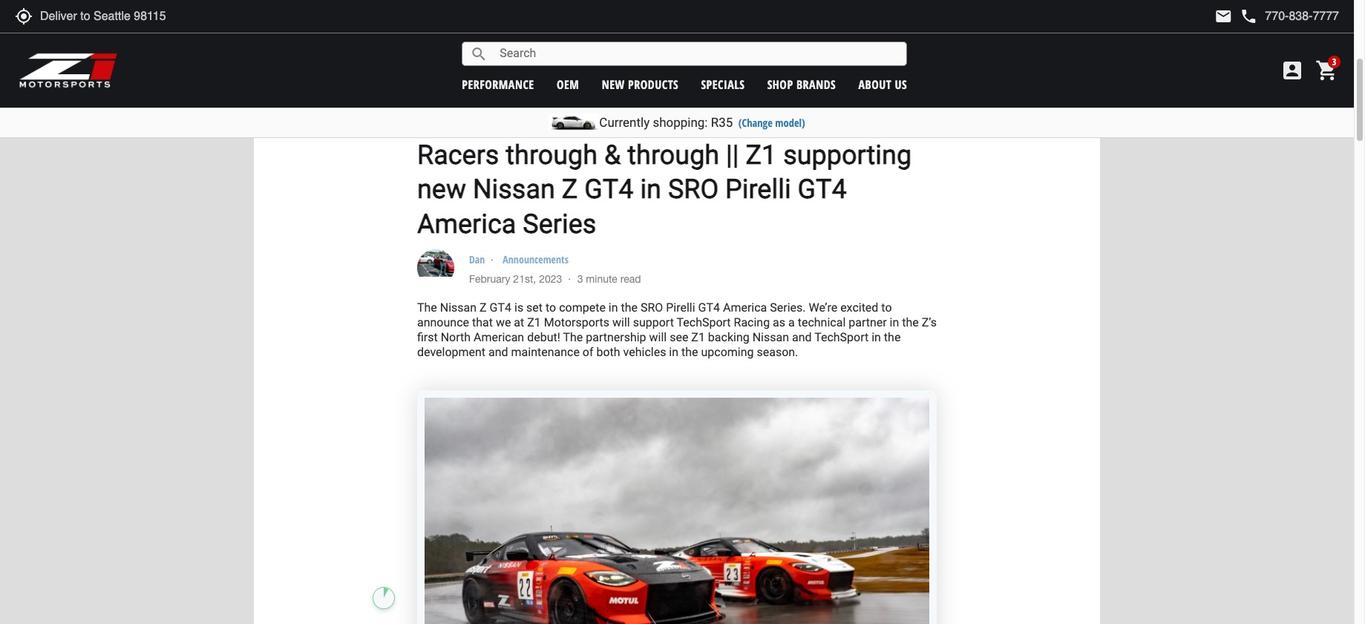 Task type: vqa. For each thing, say whether or not it's contained in the screenshot.
Once
no



Task type: locate. For each thing, give the bounding box(es) containing it.
1 through from the left
[[506, 139, 598, 170]]

will up partnership
[[612, 316, 630, 330]]

z inside "racers through & through || z1 supporting new nissan z gt4 in sro pirelli gt4 america series"
[[562, 174, 578, 205]]

0 vertical spatial techsport
[[677, 316, 731, 330]]

announcements
[[503, 252, 569, 266]]

the up announce at the left of page
[[417, 301, 437, 315]]

pirelli inside "racers through & through || z1 supporting new nissan z gt4 in sro pirelli gt4 america series"
[[725, 174, 791, 205]]

1 vertical spatial techsport
[[815, 330, 869, 345]]

dan image
[[417, 249, 454, 277]]

sro up support
[[641, 301, 663, 315]]

0 vertical spatial z
[[562, 174, 578, 205]]

the nissan z gt4 is set to compete in the sro pirelli gt4 america series. we're excited to announce that we at z1 motorsports will support
[[417, 301, 895, 330]]

shopping_cart
[[1315, 59, 1339, 82]]

1 vertical spatial nissan
[[440, 301, 477, 315]]

1 horizontal spatial techsport
[[815, 330, 869, 345]]

1 vertical spatial will
[[649, 330, 667, 345]]

through
[[506, 139, 598, 170], [628, 139, 719, 170]]

0 vertical spatial sro
[[668, 174, 719, 205]]

debut!
[[527, 330, 560, 345]]

the inside racing as a technical partner in the z's first north american debut! the partnership will see z1 backing nissan and
[[902, 316, 919, 330]]

z up that
[[480, 301, 487, 315]]

in down the 3 minute read
[[609, 301, 618, 315]]

techsport down technical in the right bottom of the page
[[815, 330, 869, 345]]

shop brands link
[[767, 76, 836, 92]]

1 to from the left
[[546, 301, 556, 315]]

in down see
[[669, 345, 679, 359]]

racing as a technical partner in the z's first north american debut! the partnership will see z1 backing nissan and
[[417, 316, 940, 345]]

in inside "racers through & through || z1 supporting new nissan z gt4 in sro pirelli gt4 america series"
[[640, 174, 661, 205]]

z1
[[746, 139, 777, 170], [527, 316, 541, 330], [691, 330, 705, 345]]

american
[[474, 330, 524, 345]]

nissan up season.
[[753, 330, 789, 345]]

0 horizontal spatial to
[[546, 301, 556, 315]]

techsport up see
[[677, 316, 731, 330]]

america up the racing
[[723, 301, 767, 315]]

dan
[[469, 252, 488, 266]]

supporting
[[783, 139, 912, 170]]

in right partner at the bottom right of the page
[[890, 316, 899, 330]]

announcements link
[[503, 252, 569, 266]]

of
[[583, 345, 594, 359]]

z up series
[[562, 174, 578, 205]]

0 vertical spatial new
[[602, 76, 625, 92]]

racing
[[734, 316, 770, 330]]

the left z's at the bottom right
[[902, 316, 919, 330]]

z
[[562, 174, 578, 205], [480, 301, 487, 315]]

1 vertical spatial america
[[723, 301, 767, 315]]

oem link
[[557, 76, 579, 92]]

compete
[[559, 301, 606, 315]]

0 horizontal spatial z1
[[527, 316, 541, 330]]

and down a
[[792, 330, 812, 345]]

through down the shopping:
[[628, 139, 719, 170]]

r35
[[711, 115, 733, 130]]

currently
[[599, 115, 650, 130]]

1 vertical spatial z1
[[527, 316, 541, 330]]

technical
[[798, 316, 846, 330]]

0 horizontal spatial new
[[417, 174, 466, 205]]

will down support
[[649, 330, 667, 345]]

sro
[[668, 174, 719, 205], [641, 301, 663, 315]]

upcoming
[[701, 345, 754, 359]]

vehicles
[[623, 345, 666, 359]]

will
[[612, 316, 630, 330], [649, 330, 667, 345]]

0 horizontal spatial america
[[417, 209, 516, 240]]

0 horizontal spatial and
[[488, 345, 508, 359]]

1 vertical spatial pirelli
[[666, 301, 695, 315]]

the inside the nissan z gt4 is set to compete in the sro pirelli gt4 america series. we're excited to announce that we at z1 motorsports will support
[[621, 301, 638, 315]]

1 horizontal spatial will
[[649, 330, 667, 345]]

we're
[[809, 301, 838, 315]]

1 horizontal spatial america
[[723, 301, 767, 315]]

at
[[514, 316, 524, 330]]

1 horizontal spatial and
[[792, 330, 812, 345]]

america
[[417, 209, 516, 240], [723, 301, 767, 315]]

z1 down set
[[527, 316, 541, 330]]

new down racers
[[417, 174, 466, 205]]

new up currently at the top of page
[[602, 76, 625, 92]]

nissan up series
[[473, 174, 555, 205]]

nissan up announce at the left of page
[[440, 301, 477, 315]]

in
[[640, 174, 661, 205], [609, 301, 618, 315], [890, 316, 899, 330], [872, 330, 881, 345], [669, 345, 679, 359]]

nissan
[[473, 174, 555, 205], [440, 301, 477, 315], [753, 330, 789, 345]]

dan link
[[469, 252, 488, 266]]

0 horizontal spatial pirelli
[[666, 301, 695, 315]]

new
[[602, 76, 625, 92], [417, 174, 466, 205]]

1 horizontal spatial the
[[563, 330, 583, 345]]

gt4 up we
[[490, 301, 512, 315]]

z1 right the "||"
[[746, 139, 777, 170]]

z's
[[922, 316, 937, 330]]

1 vertical spatial new
[[417, 174, 466, 205]]

2 horizontal spatial z1
[[746, 139, 777, 170]]

0 horizontal spatial sro
[[641, 301, 663, 315]]

1 horizontal spatial z1
[[691, 330, 705, 345]]

(change
[[738, 116, 773, 130]]

about
[[859, 76, 892, 92]]

sro down currently shopping: r35 (change model) at the top of page
[[668, 174, 719, 205]]

the down the 'motorsports'
[[563, 330, 583, 345]]

21st,
[[513, 273, 536, 285]]

to up partner at the bottom right of the page
[[881, 301, 892, 315]]

in the development and maintenance of both vehicles in the upcoming season.
[[417, 330, 904, 359]]

my_location
[[15, 7, 33, 25]]

1 horizontal spatial new
[[602, 76, 625, 92]]

2 vertical spatial nissan
[[753, 330, 789, 345]]

techsport
[[677, 316, 731, 330], [815, 330, 869, 345]]

and down american
[[488, 345, 508, 359]]

account_box
[[1281, 59, 1304, 82]]

the inside racing as a technical partner in the z's first north american debut! the partnership will see z1 backing nissan and
[[563, 330, 583, 345]]

new products
[[602, 76, 679, 92]]

and
[[792, 330, 812, 345], [488, 345, 508, 359]]

1 vertical spatial and
[[488, 345, 508, 359]]

backing
[[708, 330, 750, 345]]

2 to from the left
[[881, 301, 892, 315]]

the
[[621, 301, 638, 315], [902, 316, 919, 330], [884, 330, 901, 345], [682, 345, 698, 359]]

will inside the nissan z gt4 is set to compete in the sro pirelli gt4 america series. we're excited to announce that we at z1 motorsports will support
[[612, 316, 630, 330]]

2 vertical spatial z1
[[691, 330, 705, 345]]

1 horizontal spatial through
[[628, 139, 719, 170]]

racers
[[417, 139, 499, 170]]

pirelli down the "||"
[[725, 174, 791, 205]]

nissan inside racing as a technical partner in the z's first north american debut! the partnership will see z1 backing nissan and
[[753, 330, 789, 345]]

1 horizontal spatial z
[[562, 174, 578, 205]]

about us link
[[859, 76, 907, 92]]

3
[[577, 273, 583, 285]]

0 vertical spatial the
[[417, 301, 437, 315]]

0 vertical spatial will
[[612, 316, 630, 330]]

february
[[469, 273, 510, 285]]

1 vertical spatial the
[[563, 330, 583, 345]]

1 horizontal spatial sro
[[668, 174, 719, 205]]

see
[[670, 330, 688, 345]]

shopping:
[[653, 115, 708, 130]]

search
[[470, 45, 488, 63]]

||
[[726, 139, 739, 170]]

motorsports
[[544, 316, 610, 330]]

z1 inside the nissan z gt4 is set to compete in the sro pirelli gt4 america series. we're excited to announce that we at z1 motorsports will support
[[527, 316, 541, 330]]

0 vertical spatial nissan
[[473, 174, 555, 205]]

phone link
[[1240, 7, 1339, 25]]

1 vertical spatial z
[[480, 301, 487, 315]]

1 vertical spatial sro
[[641, 301, 663, 315]]

gt4 down supporting
[[798, 174, 847, 205]]

1 horizontal spatial to
[[881, 301, 892, 315]]

pirelli up racing as a technical partner in the z's first north american debut! the partnership will see z1 backing nissan and
[[666, 301, 695, 315]]

the
[[417, 301, 437, 315], [563, 330, 583, 345]]

in inside racing as a technical partner in the z's first north american debut! the partnership will see z1 backing nissan and
[[890, 316, 899, 330]]

z1 right see
[[691, 330, 705, 345]]

0 horizontal spatial through
[[506, 139, 598, 170]]

first
[[417, 330, 438, 345]]

to
[[546, 301, 556, 315], [881, 301, 892, 315]]

through left &
[[506, 139, 598, 170]]

0 horizontal spatial z
[[480, 301, 487, 315]]

will inside racing as a technical partner in the z's first north american debut! the partnership will see z1 backing nissan and
[[649, 330, 667, 345]]

gt4
[[584, 174, 634, 205], [798, 174, 847, 205], [490, 301, 512, 315], [698, 301, 720, 315]]

0 vertical spatial z1
[[746, 139, 777, 170]]

Search search field
[[488, 42, 907, 65]]

to right set
[[546, 301, 556, 315]]

0 vertical spatial pirelli
[[725, 174, 791, 205]]

specials link
[[701, 76, 745, 92]]

pirelli
[[725, 174, 791, 205], [666, 301, 695, 315]]

gt4 up the backing
[[698, 301, 720, 315]]

1 horizontal spatial pirelli
[[725, 174, 791, 205]]

0 vertical spatial america
[[417, 209, 516, 240]]

0 horizontal spatial the
[[417, 301, 437, 315]]

mail link
[[1215, 7, 1233, 25]]

0 vertical spatial and
[[792, 330, 812, 345]]

the up support
[[621, 301, 638, 315]]

0 horizontal spatial will
[[612, 316, 630, 330]]

in down currently at the top of page
[[640, 174, 661, 205]]

announce
[[417, 316, 469, 330]]

america up dan link
[[417, 209, 516, 240]]



Task type: describe. For each thing, give the bounding box(es) containing it.
3 minute read
[[577, 273, 641, 285]]

minute
[[586, 273, 618, 285]]

shopping_cart link
[[1312, 59, 1339, 82]]

z1 inside racing as a technical partner in the z's first north american debut! the partnership will see z1 backing nissan and
[[691, 330, 705, 345]]

gt4 down &
[[584, 174, 634, 205]]

currently shopping: r35 (change model)
[[599, 115, 805, 130]]

america inside "racers through & through || z1 supporting new nissan z gt4 in sro pirelli gt4 america series"
[[417, 209, 516, 240]]

z1 motorsports logo image
[[19, 52, 118, 89]]

performance
[[462, 76, 534, 92]]

support
[[633, 316, 674, 330]]

model)
[[775, 116, 805, 130]]

2 through from the left
[[628, 139, 719, 170]]

shop brands
[[767, 76, 836, 92]]

racers through & through || z1 supporting new nissan z gt4 in sro pirelli gt4 america series image
[[417, 0, 937, 126]]

new products link
[[602, 76, 679, 92]]

specials
[[701, 76, 745, 92]]

(change model) link
[[738, 116, 805, 130]]

in inside the nissan z gt4 is set to compete in the sro pirelli gt4 america series. we're excited to announce that we at z1 motorsports will support
[[609, 301, 618, 315]]

set
[[526, 301, 543, 315]]

the down partner at the bottom right of the page
[[884, 330, 901, 345]]

0 horizontal spatial techsport
[[677, 316, 731, 330]]

development
[[417, 345, 486, 359]]

series
[[523, 209, 596, 240]]

account_box link
[[1277, 59, 1308, 82]]

series.
[[770, 301, 806, 315]]

season.
[[757, 345, 798, 359]]

the down see
[[682, 345, 698, 359]]

both
[[596, 345, 620, 359]]

z inside the nissan z gt4 is set to compete in the sro pirelli gt4 america series. we're excited to announce that we at z1 motorsports will support
[[480, 301, 487, 315]]

the inside the nissan z gt4 is set to compete in the sro pirelli gt4 america series. we're excited to announce that we at z1 motorsports will support
[[417, 301, 437, 315]]

racers through & through || z1 supporting new nissan z gt4 in sro pirelli gt4 america series
[[417, 139, 912, 240]]

and inside racing as a technical partner in the z's first north american debut! the partnership will see z1 backing nissan and
[[792, 330, 812, 345]]

z1 inside "racers through & through || z1 supporting new nissan z gt4 in sro pirelli gt4 america series"
[[746, 139, 777, 170]]

nissan inside "racers through & through || z1 supporting new nissan z gt4 in sro pirelli gt4 america series"
[[473, 174, 555, 205]]

about us
[[859, 76, 907, 92]]

products
[[628, 76, 679, 92]]

&
[[604, 139, 621, 170]]

performance link
[[462, 76, 534, 92]]

read
[[620, 273, 641, 285]]

mail
[[1215, 7, 1233, 25]]

that
[[472, 316, 493, 330]]

mail phone
[[1215, 7, 1258, 25]]

a
[[788, 316, 795, 330]]

nissan inside the nissan z gt4 is set to compete in the sro pirelli gt4 america series. we're excited to announce that we at z1 motorsports will support
[[440, 301, 477, 315]]

north
[[441, 330, 471, 345]]

announcements february 21st, 2023
[[469, 252, 569, 285]]

2023
[[539, 273, 562, 285]]

partner
[[849, 316, 887, 330]]

sro inside the nissan z gt4 is set to compete in the sro pirelli gt4 america series. we're excited to announce that we at z1 motorsports will support
[[641, 301, 663, 315]]

oem
[[557, 76, 579, 92]]

us
[[895, 76, 907, 92]]

brands
[[797, 76, 836, 92]]

partnership
[[586, 330, 646, 345]]

is
[[514, 301, 523, 315]]

pirelli inside the nissan z gt4 is set to compete in the sro pirelli gt4 america series. we're excited to announce that we at z1 motorsports will support
[[666, 301, 695, 315]]

america inside the nissan z gt4 is set to compete in the sro pirelli gt4 america series. we're excited to announce that we at z1 motorsports will support
[[723, 301, 767, 315]]

new inside "racers through & through || z1 supporting new nissan z gt4 in sro pirelli gt4 america series"
[[417, 174, 466, 205]]

in down partner at the bottom right of the page
[[872, 330, 881, 345]]

and inside in the development and maintenance of both vehicles in the upcoming season.
[[488, 345, 508, 359]]

z1_newz_sro_pirelli_gt4_america series_side-by-side image
[[417, 391, 937, 624]]

as
[[773, 316, 785, 330]]

we
[[496, 316, 511, 330]]

phone
[[1240, 7, 1258, 25]]

excited
[[840, 301, 878, 315]]

sro inside "racers through & through || z1 supporting new nissan z gt4 in sro pirelli gt4 america series"
[[668, 174, 719, 205]]

maintenance
[[511, 345, 580, 359]]

shop
[[767, 76, 793, 92]]



